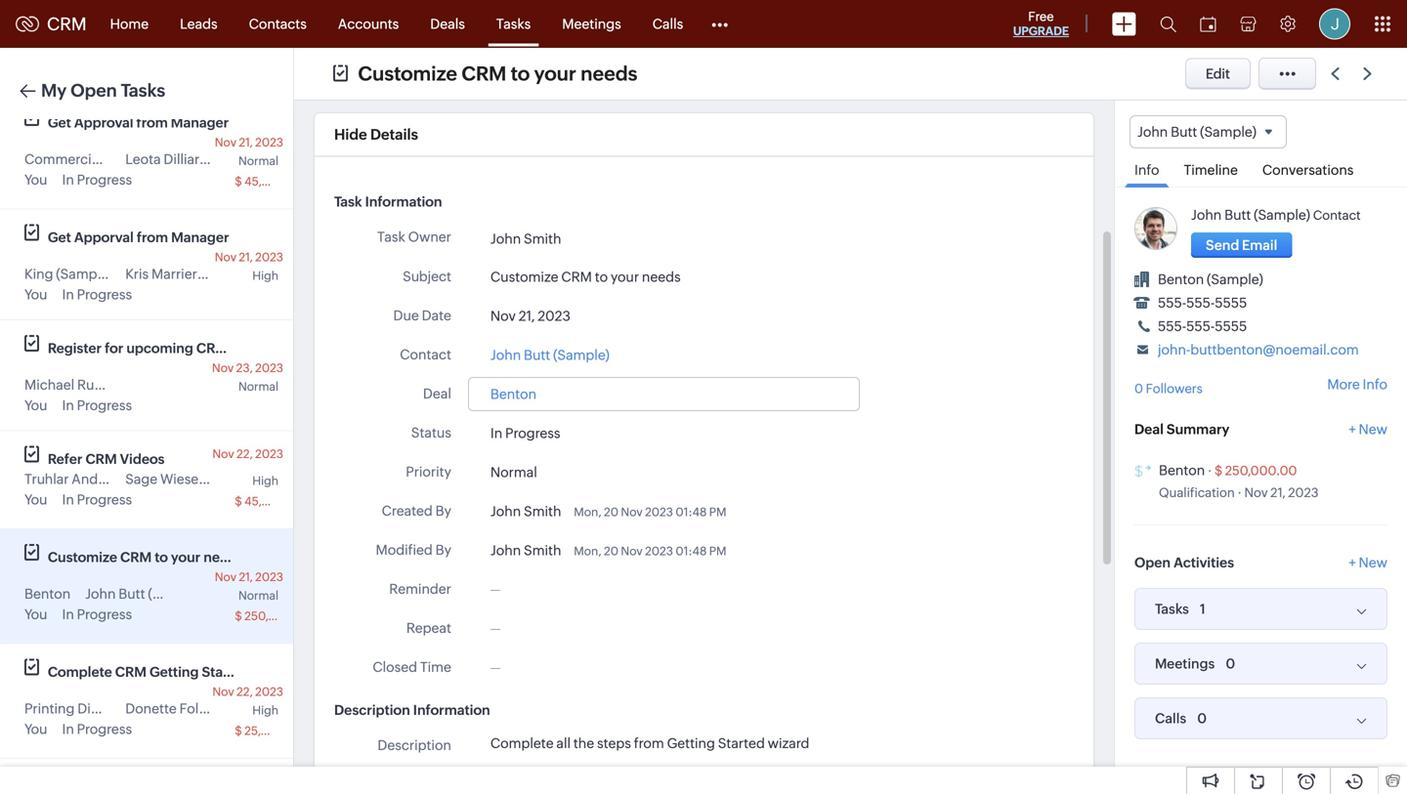 Task type: describe. For each thing, give the bounding box(es) containing it.
in progress for get apporval from manager
[[62, 287, 132, 303]]

21, inside the get apporval from manager nov 21, 2023
[[239, 251, 253, 264]]

nov 22, 2023
[[213, 448, 284, 461]]

michael ruta (sample)
[[24, 377, 166, 393]]

more
[[1328, 377, 1361, 393]]

needs inside customize crm to your needs nov 21, 2023
[[204, 550, 244, 566]]

videos
[[120, 452, 165, 467]]

45,000.00 for leota dilliard (sample)
[[245, 175, 304, 188]]

normal right priority
[[491, 465, 538, 480]]

normal for needs
[[239, 590, 279, 603]]

create menu image
[[1113, 12, 1137, 36]]

1 horizontal spatial needs
[[581, 63, 638, 85]]

steps inside complete crm getting started steps nov 22, 2023
[[253, 665, 288, 681]]

modified
[[376, 542, 433, 558]]

in right status
[[491, 426, 503, 441]]

task for task owner
[[377, 229, 406, 245]]

(sample) down register for upcoming crm webinars nov 23, 2023
[[109, 377, 166, 393]]

$ 25,000.00
[[235, 725, 304, 738]]

1 vertical spatial customize
[[491, 269, 559, 285]]

complete all the steps from getting started wizard
[[491, 736, 810, 752]]

0 vertical spatial customize crm to your needs
[[358, 63, 638, 85]]

contacts link
[[233, 0, 322, 47]]

mon, 20 nov 2023 01:48 pm for created by
[[574, 506, 727, 519]]

complete crm getting started steps nov 22, 2023
[[48, 665, 288, 699]]

deal for deal
[[423, 386, 452, 402]]

1 vertical spatial customize crm to your needs
[[491, 269, 681, 285]]

1 vertical spatial started
[[718, 736, 765, 752]]

get for get apporval from manager
[[48, 230, 71, 245]]

butt inside field
[[1171, 124, 1198, 140]]

in progress for register for upcoming crm webinars
[[62, 398, 132, 414]]

crm up truhlar and truhlar attys
[[86, 452, 117, 467]]

2 555-555-5555 from the top
[[1159, 319, 1248, 335]]

wieser
[[160, 472, 204, 487]]

0 horizontal spatial tasks
[[121, 81, 165, 101]]

smith for modified by
[[524, 543, 562, 559]]

2 + from the top
[[1350, 555, 1357, 571]]

0 horizontal spatial 0
[[1135, 382, 1144, 397]]

0 vertical spatial your
[[534, 63, 577, 85]]

you for get apporval from manager
[[24, 287, 47, 303]]

nov inside 'get approval from manager nov 21, 2023'
[[215, 136, 237, 149]]

approval
[[74, 115, 133, 131]]

due
[[393, 308, 419, 323]]

description for description
[[378, 738, 452, 754]]

customize crm to your needs nov 21, 2023
[[48, 550, 284, 584]]

more info link
[[1328, 377, 1388, 393]]

timeline
[[1184, 162, 1239, 178]]

sage
[[125, 472, 158, 487]]

attys
[[148, 472, 181, 487]]

accounts link
[[322, 0, 415, 47]]

free upgrade
[[1014, 9, 1070, 38]]

hide
[[334, 126, 367, 143]]

2023 inside register for upcoming crm webinars nov 23, 2023
[[255, 362, 284, 375]]

john inside john butt (sample) field
[[1138, 124, 1169, 140]]

john inside john butt (sample) link
[[491, 347, 521, 363]]

leads
[[180, 16, 218, 32]]

john right created by
[[491, 504, 521, 520]]

0 horizontal spatial john butt (sample)
[[85, 587, 204, 602]]

profile image
[[1320, 8, 1351, 40]]

$ for leota dilliard (sample)
[[235, 175, 242, 188]]

john-buttbenton@noemail.com
[[1159, 342, 1360, 358]]

by for created by
[[436, 503, 452, 519]]

0 vertical spatial open
[[71, 81, 117, 101]]

printing dimensions
[[24, 702, 152, 717]]

leota
[[125, 152, 161, 167]]

1 horizontal spatial benton link
[[1160, 463, 1206, 479]]

your inside customize crm to your needs nov 21, 2023
[[171, 550, 201, 566]]

nov inside benton · $ 250,000.00 qualification · nov 21, 2023
[[1245, 486, 1269, 501]]

2 + new from the top
[[1350, 555, 1388, 571]]

to inside customize crm to your needs nov 21, 2023
[[155, 550, 168, 566]]

1
[[1201, 602, 1206, 618]]

open activities
[[1135, 555, 1235, 571]]

due date
[[393, 308, 452, 323]]

(sample) right marrier
[[200, 266, 257, 282]]

1 vertical spatial john butt (sample)
[[491, 347, 610, 363]]

in progress for customize crm to your needs
[[62, 607, 132, 623]]

1 vertical spatial steps
[[597, 736, 632, 752]]

nov inside complete crm getting started steps nov 22, 2023
[[213, 686, 234, 699]]

progress for get approval from manager
[[77, 172, 132, 188]]

marrier
[[152, 266, 197, 282]]

edit button
[[1186, 58, 1252, 89]]

0 horizontal spatial 250,000.00
[[245, 610, 311, 623]]

task for task information
[[334, 194, 362, 210]]

next record image
[[1364, 67, 1377, 80]]

john-
[[1159, 342, 1191, 358]]

progress for refer crm videos
[[77, 492, 132, 508]]

created by
[[382, 503, 452, 519]]

john butt (sample) contact
[[1192, 207, 1362, 223]]

1 vertical spatial contact
[[400, 347, 452, 363]]

nov inside register for upcoming crm webinars nov 23, 2023
[[212, 362, 234, 375]]

hide details
[[334, 126, 418, 143]]

$ 250,000.00
[[235, 610, 311, 623]]

truhlar and truhlar attys
[[24, 472, 181, 487]]

butt down nov 21, 2023 on the top left of the page
[[524, 347, 551, 363]]

you for register for upcoming crm webinars
[[24, 398, 47, 414]]

deals link
[[415, 0, 481, 47]]

information for task information
[[365, 194, 442, 210]]

wizard
[[768, 736, 810, 752]]

get apporval from manager nov 21, 2023
[[48, 230, 284, 264]]

2 horizontal spatial to
[[595, 269, 608, 285]]

(sample) down apporval
[[56, 266, 112, 282]]

2 5555 from the top
[[1216, 319, 1248, 335]]

(sample) up john-buttbenton@noemail.com link
[[1208, 272, 1264, 288]]

(sample) up the $ 25,000.00
[[218, 702, 274, 717]]

25,000.00
[[245, 725, 304, 738]]

john down customize crm to your needs nov 21, 2023
[[85, 587, 116, 602]]

manager for dilliard
[[171, 115, 229, 131]]

commercial
[[24, 152, 102, 167]]

register
[[48, 341, 102, 356]]

summary
[[1167, 422, 1230, 438]]

webinars
[[231, 341, 292, 356]]

(sample) down customize crm to your needs nov 21, 2023
[[148, 587, 204, 602]]

kris
[[125, 266, 149, 282]]

nov 21, 2023
[[491, 308, 571, 324]]

my open tasks
[[41, 81, 165, 101]]

$ inside benton · $ 250,000.00 qualification · nov 21, 2023
[[1215, 464, 1223, 479]]

$ for donette foller (sample)
[[235, 725, 242, 738]]

$ 45,000.00 for leota dilliard (sample)
[[235, 175, 304, 188]]

(sample) down nov 21, 2023 on the top left of the page
[[553, 347, 610, 363]]

john right modified by at the left
[[491, 543, 521, 559]]

+ new link
[[1350, 422, 1388, 448]]

press
[[105, 152, 139, 167]]

23,
[[236, 362, 253, 375]]

search image
[[1161, 16, 1177, 32]]

benton (sample) link
[[1159, 272, 1264, 288]]

pm for created by
[[710, 506, 727, 519]]

(sample) right dilliard
[[211, 152, 267, 167]]

in for customize crm to your needs
[[62, 607, 74, 623]]

hide details link
[[334, 126, 418, 143]]

the
[[574, 736, 595, 752]]

crm inside complete crm getting started steps nov 22, 2023
[[115, 665, 147, 681]]

mon, for created by
[[574, 506, 602, 519]]

0 vertical spatial info
[[1135, 162, 1160, 178]]

1 22, from the top
[[237, 448, 253, 461]]

kris marrier (sample)
[[125, 266, 257, 282]]

1 555-555-5555 from the top
[[1159, 295, 1248, 311]]

deal summary
[[1135, 422, 1230, 438]]

leota dilliard (sample)
[[125, 152, 267, 167]]

commercial press
[[24, 152, 139, 167]]

contacts
[[249, 16, 307, 32]]

home link
[[94, 0, 164, 47]]

get for get approval from manager
[[48, 115, 71, 131]]

nov inside customize crm to your needs nov 21, 2023
[[215, 571, 237, 584]]

01:48 for modified by
[[676, 545, 707, 558]]

in for get approval from manager
[[62, 172, 74, 188]]

1 horizontal spatial meetings
[[1156, 657, 1216, 672]]

subject
[[403, 269, 452, 284]]

complete for complete all the steps from getting started wizard
[[491, 736, 554, 752]]

complete for complete crm getting started steps nov 22, 2023
[[48, 665, 112, 681]]

mon, for modified by
[[574, 545, 602, 558]]

qualification
[[1160, 486, 1236, 501]]

created
[[382, 503, 433, 519]]

john butt (sample) inside field
[[1138, 124, 1257, 140]]

normal for webinars
[[239, 380, 279, 394]]

in progress for complete crm getting started steps
[[62, 722, 132, 738]]

1 + from the top
[[1350, 422, 1357, 438]]

1 vertical spatial john butt (sample) link
[[491, 345, 610, 366]]

smith for created by
[[524, 504, 562, 520]]

high for kris marrier (sample)
[[253, 269, 279, 283]]

2023 inside complete crm getting started steps nov 22, 2023
[[255, 686, 284, 699]]

upcoming
[[126, 341, 193, 356]]

john down timeline
[[1192, 207, 1222, 223]]

tasks link
[[481, 0, 547, 47]]

0 vertical spatial benton link
[[491, 384, 537, 405]]

refer crm videos
[[48, 452, 165, 467]]

nov inside the get apporval from manager nov 21, 2023
[[215, 251, 237, 264]]

dilliard
[[164, 152, 208, 167]]

21, inside customize crm to your needs nov 21, 2023
[[239, 571, 253, 584]]

01:48 for created by
[[676, 506, 707, 519]]

1 horizontal spatial customize
[[358, 63, 458, 85]]

repeat
[[407, 621, 452, 636]]

1 truhlar from the left
[[24, 472, 69, 487]]

michael
[[24, 377, 74, 393]]

butt down timeline
[[1225, 207, 1252, 223]]

all
[[557, 736, 571, 752]]

in for get apporval from manager
[[62, 287, 74, 303]]

(sample) down conversations
[[1255, 207, 1311, 223]]

0 vertical spatial john butt (sample) link
[[1192, 207, 1311, 223]]

1 + new from the top
[[1350, 422, 1388, 438]]

1 horizontal spatial ·
[[1238, 486, 1243, 501]]

2 vertical spatial from
[[634, 736, 665, 752]]

you for customize crm to your needs
[[24, 607, 47, 623]]



Task type: locate. For each thing, give the bounding box(es) containing it.
None button
[[1192, 233, 1293, 258]]

progress for customize crm to your needs
[[77, 607, 132, 623]]

contact down conversations
[[1314, 208, 1362, 223]]

getting
[[150, 665, 199, 681], [667, 736, 716, 752]]

john butt (sample)
[[1138, 124, 1257, 140], [491, 347, 610, 363], [85, 587, 204, 602]]

$ down nov 22, 2023
[[235, 495, 242, 508]]

getting up foller
[[150, 665, 199, 681]]

$ 45,000.00 down leota dilliard (sample)
[[235, 175, 304, 188]]

tasks right deals link
[[497, 16, 531, 32]]

john
[[1138, 124, 1169, 140], [1192, 207, 1222, 223], [491, 231, 521, 247], [491, 347, 521, 363], [491, 504, 521, 520], [491, 543, 521, 559], [85, 587, 116, 602]]

1 vertical spatial $ 45,000.00
[[235, 495, 304, 508]]

2 vertical spatial tasks
[[1156, 602, 1190, 618]]

$ for sage wieser (sample)
[[235, 495, 242, 508]]

donette foller (sample)
[[125, 702, 274, 717]]

manager up leota dilliard (sample)
[[171, 115, 229, 131]]

truhlar down refer crm videos
[[101, 472, 145, 487]]

search element
[[1149, 0, 1189, 48]]

to
[[511, 63, 530, 85], [595, 269, 608, 285], [155, 550, 168, 566]]

you for complete crm getting started steps
[[24, 722, 47, 738]]

high
[[253, 269, 279, 283], [253, 475, 279, 488], [253, 704, 279, 718]]

1 $ 45,000.00 from the top
[[235, 175, 304, 188]]

1 horizontal spatial complete
[[491, 736, 554, 752]]

closed time
[[373, 660, 452, 675]]

customize up details at the left of page
[[358, 63, 458, 85]]

1 vertical spatial task
[[377, 229, 406, 245]]

1 vertical spatial mon,
[[574, 545, 602, 558]]

benton link down nov 21, 2023 on the top left of the page
[[491, 384, 537, 405]]

$ 45,000.00 for sage wieser (sample)
[[235, 495, 304, 508]]

customize crm to your needs down tasks link on the top of page
[[358, 63, 638, 85]]

0 vertical spatial mon, 20 nov 2023 01:48 pm
[[574, 506, 727, 519]]

timeline link
[[1175, 149, 1248, 187]]

1 new from the top
[[1360, 422, 1388, 438]]

more info
[[1328, 377, 1388, 393]]

2 new from the top
[[1360, 555, 1388, 571]]

0 vertical spatial 01:48
[[676, 506, 707, 519]]

mon, 20 nov 2023 01:48 pm for modified by
[[574, 545, 727, 558]]

description information
[[334, 703, 490, 718]]

$ for john butt (sample)
[[235, 610, 242, 623]]

01:48
[[676, 506, 707, 519], [676, 545, 707, 558]]

1 vertical spatial mon, 20 nov 2023 01:48 pm
[[574, 545, 727, 558]]

0 vertical spatial 555-555-5555
[[1159, 295, 1248, 311]]

0 vertical spatial manager
[[171, 115, 229, 131]]

foller
[[180, 702, 215, 717]]

you down truhlar and truhlar attys
[[24, 492, 47, 508]]

2 horizontal spatial john butt (sample)
[[1138, 124, 1257, 140]]

2 mon, from the top
[[574, 545, 602, 558]]

you up printing
[[24, 607, 47, 623]]

3 john smith from the top
[[491, 543, 562, 559]]

from inside the get apporval from manager nov 21, 2023
[[137, 230, 168, 245]]

high for donette foller (sample)
[[253, 704, 279, 718]]

2 vertical spatial 0
[[1198, 711, 1208, 727]]

customize crm to your needs
[[358, 63, 638, 85], [491, 269, 681, 285]]

edit
[[1206, 66, 1231, 82]]

you down the commercial
[[24, 172, 47, 188]]

0 vertical spatial 20
[[604, 506, 619, 519]]

1 vertical spatial 22,
[[237, 686, 253, 699]]

1 vertical spatial get
[[48, 230, 71, 245]]

complete inside complete crm getting started steps nov 22, 2023
[[48, 665, 112, 681]]

0 horizontal spatial needs
[[204, 550, 244, 566]]

butt
[[1171, 124, 1198, 140], [1225, 207, 1252, 223], [524, 347, 551, 363], [119, 587, 145, 602]]

from for apporval
[[137, 230, 168, 245]]

high up the $ 25,000.00
[[253, 704, 279, 718]]

customize crm to your needs up nov 21, 2023 on the top left of the page
[[491, 269, 681, 285]]

20 for modified by
[[604, 545, 619, 558]]

deal for deal summary
[[1135, 422, 1164, 438]]

2 45,000.00 from the top
[[245, 495, 304, 508]]

task down task information
[[377, 229, 406, 245]]

john smith for created by
[[491, 504, 562, 520]]

contact
[[1314, 208, 1362, 223], [400, 347, 452, 363]]

1 horizontal spatial 0
[[1198, 711, 1208, 727]]

2 get from the top
[[48, 230, 71, 245]]

2 you from the top
[[24, 287, 47, 303]]

· right qualification
[[1238, 486, 1243, 501]]

0
[[1135, 382, 1144, 397], [1226, 657, 1236, 672], [1198, 711, 1208, 727]]

1 vertical spatial meetings
[[1156, 657, 1216, 672]]

you down printing
[[24, 722, 47, 738]]

john right owner
[[491, 231, 521, 247]]

2 pm from the top
[[710, 545, 727, 558]]

5555
[[1216, 295, 1248, 311], [1216, 319, 1248, 335]]

1 vertical spatial 0
[[1226, 657, 1236, 672]]

1 horizontal spatial calls
[[1156, 711, 1187, 727]]

·
[[1208, 464, 1213, 479], [1238, 486, 1243, 501]]

deal down the 0 followers
[[1135, 422, 1164, 438]]

donette
[[125, 702, 177, 717]]

register for upcoming crm webinars nov 23, 2023
[[48, 341, 292, 375]]

2 horizontal spatial tasks
[[1156, 602, 1190, 618]]

2023 inside customize crm to your needs nov 21, 2023
[[255, 571, 284, 584]]

task owner
[[377, 229, 452, 245]]

by right created
[[436, 503, 452, 519]]

printing
[[24, 702, 75, 717]]

you down michael
[[24, 398, 47, 414]]

in for complete crm getting started steps
[[62, 722, 74, 738]]

0 vertical spatial tasks
[[497, 16, 531, 32]]

John Butt (Sample) field
[[1130, 115, 1288, 149]]

customize inside customize crm to your needs nov 21, 2023
[[48, 550, 117, 566]]

conversations
[[1263, 162, 1355, 178]]

progress for get apporval from manager
[[77, 287, 132, 303]]

1 horizontal spatial tasks
[[497, 16, 531, 32]]

555-555-5555
[[1159, 295, 1248, 311], [1159, 319, 1248, 335]]

1 high from the top
[[253, 269, 279, 283]]

0 horizontal spatial your
[[171, 550, 201, 566]]

4 you from the top
[[24, 492, 47, 508]]

1 vertical spatial pm
[[710, 545, 727, 558]]

1 vertical spatial 555-555-5555
[[1159, 319, 1248, 335]]

250,000.00
[[1226, 464, 1298, 479], [245, 610, 311, 623]]

steps down $ 250,000.00
[[253, 665, 288, 681]]

dimensions
[[77, 702, 152, 717]]

in down the commercial
[[62, 172, 74, 188]]

upgrade
[[1014, 24, 1070, 38]]

by right modified
[[436, 542, 452, 558]]

555-
[[1159, 295, 1187, 311], [1187, 295, 1216, 311], [1159, 319, 1187, 335], [1187, 319, 1216, 335]]

0 vertical spatial 5555
[[1216, 295, 1248, 311]]

benton (sample)
[[1159, 272, 1264, 288]]

in for register for upcoming crm webinars
[[62, 398, 74, 414]]

2 john smith from the top
[[491, 504, 562, 520]]

profile element
[[1308, 0, 1363, 47]]

open left activities
[[1135, 555, 1171, 571]]

1 horizontal spatial your
[[534, 63, 577, 85]]

started
[[202, 665, 250, 681], [718, 736, 765, 752]]

0 horizontal spatial truhlar
[[24, 472, 69, 487]]

john butt (sample) down customize crm to your needs nov 21, 2023
[[85, 587, 204, 602]]

details
[[371, 126, 418, 143]]

tasks left the 1
[[1156, 602, 1190, 618]]

benton · $ 250,000.00 qualification · nov 21, 2023
[[1160, 463, 1320, 501]]

0 vertical spatial new
[[1360, 422, 1388, 438]]

(sample) inside field
[[1201, 124, 1257, 140]]

0 vertical spatial 250,000.00
[[1226, 464, 1298, 479]]

1 vertical spatial to
[[595, 269, 608, 285]]

complete
[[48, 665, 112, 681], [491, 736, 554, 752]]

22, up the $ 25,000.00
[[237, 686, 253, 699]]

(sample) down nov 22, 2023
[[207, 472, 263, 487]]

5 you from the top
[[24, 607, 47, 623]]

1 horizontal spatial john butt (sample) link
[[1192, 207, 1311, 223]]

crm right 'logo'
[[47, 14, 87, 34]]

info left timeline
[[1135, 162, 1160, 178]]

2 horizontal spatial customize
[[491, 269, 559, 285]]

0 horizontal spatial contact
[[400, 347, 452, 363]]

crm inside register for upcoming crm webinars nov 23, 2023
[[196, 341, 228, 356]]

normal up $ 250,000.00
[[239, 590, 279, 603]]

get up king (sample)
[[48, 230, 71, 245]]

555-555-5555 down benton (sample) link
[[1159, 295, 1248, 311]]

deal up status
[[423, 386, 452, 402]]

45,000.00 for sage wieser (sample)
[[245, 495, 304, 508]]

1 20 from the top
[[604, 506, 619, 519]]

info link
[[1125, 149, 1170, 188]]

crm up "dimensions"
[[115, 665, 147, 681]]

in progress down customize crm to your needs nov 21, 2023
[[62, 607, 132, 623]]

21, right date
[[519, 308, 535, 324]]

started inside complete crm getting started steps nov 22, 2023
[[202, 665, 250, 681]]

in down printing
[[62, 722, 74, 738]]

from for approval
[[136, 115, 168, 131]]

0 vertical spatial needs
[[581, 63, 638, 85]]

john down nov 21, 2023 on the top left of the page
[[491, 347, 521, 363]]

leads link
[[164, 0, 233, 47]]

21, inside 'get approval from manager nov 21, 2023'
[[239, 136, 253, 149]]

0 vertical spatial $ 45,000.00
[[235, 175, 304, 188]]

1 horizontal spatial contact
[[1314, 208, 1362, 223]]

1 vertical spatial smith
[[524, 504, 562, 520]]

activities
[[1174, 555, 1235, 571]]

1 vertical spatial open
[[1135, 555, 1171, 571]]

in down king (sample)
[[62, 287, 74, 303]]

you for refer crm videos
[[24, 492, 47, 508]]

0 vertical spatial ·
[[1208, 464, 1213, 479]]

21, up leota dilliard (sample)
[[239, 136, 253, 149]]

task
[[334, 194, 362, 210], [377, 229, 406, 245]]

0 horizontal spatial meetings
[[562, 16, 622, 32]]

refer
[[48, 452, 83, 467]]

2 vertical spatial needs
[[204, 550, 244, 566]]

description down description information
[[378, 738, 452, 754]]

and
[[72, 472, 98, 487]]

1 45,000.00 from the top
[[245, 175, 304, 188]]

info
[[1135, 162, 1160, 178], [1364, 377, 1388, 393]]

1 horizontal spatial steps
[[597, 736, 632, 752]]

2 vertical spatial your
[[171, 550, 201, 566]]

1 mon, from the top
[[574, 506, 602, 519]]

crm down sage
[[120, 550, 152, 566]]

by
[[436, 503, 452, 519], [436, 542, 452, 558]]

nov
[[215, 136, 237, 149], [215, 251, 237, 264], [491, 308, 516, 324], [212, 362, 234, 375], [213, 448, 234, 461], [1245, 486, 1269, 501], [621, 506, 643, 519], [621, 545, 643, 558], [215, 571, 237, 584], [213, 686, 234, 699]]

contact down due date
[[400, 347, 452, 363]]

normal down 23,
[[239, 380, 279, 394]]

john butt (sample) up timeline link
[[1138, 124, 1257, 140]]

45,000.00 down leota dilliard (sample)
[[245, 175, 304, 188]]

in progress down michael ruta (sample)
[[62, 398, 132, 414]]

by for modified by
[[436, 542, 452, 558]]

john butt (sample) link down nov 21, 2023 on the top left of the page
[[491, 345, 610, 366]]

in progress for get approval from manager
[[62, 172, 132, 188]]

description for description information
[[334, 703, 410, 718]]

accounts
[[338, 16, 399, 32]]

home
[[110, 16, 149, 32]]

555-555-5555 up john-
[[1159, 319, 1248, 335]]

0 horizontal spatial started
[[202, 665, 250, 681]]

logo image
[[16, 16, 39, 32]]

250,000.00 inside benton · $ 250,000.00 qualification · nov 21, 2023
[[1226, 464, 1298, 479]]

1 vertical spatial 45,000.00
[[245, 495, 304, 508]]

1 pm from the top
[[710, 506, 727, 519]]

0 horizontal spatial steps
[[253, 665, 288, 681]]

1 horizontal spatial open
[[1135, 555, 1171, 571]]

truhlar down the refer
[[24, 472, 69, 487]]

in progress down king (sample)
[[62, 287, 132, 303]]

manager inside 'get approval from manager nov 21, 2023'
[[171, 115, 229, 131]]

from up kris
[[137, 230, 168, 245]]

2023 inside the get apporval from manager nov 21, 2023
[[255, 251, 284, 264]]

2 22, from the top
[[237, 686, 253, 699]]

1 vertical spatial needs
[[642, 269, 681, 285]]

Other Modules field
[[699, 8, 741, 40]]

information up task owner
[[365, 194, 442, 210]]

in progress for refer crm videos
[[62, 492, 132, 508]]

john smith for modified by
[[491, 543, 562, 559]]

1 vertical spatial getting
[[667, 736, 716, 752]]

crm
[[47, 14, 87, 34], [462, 63, 507, 85], [562, 269, 592, 285], [196, 341, 228, 356], [86, 452, 117, 467], [120, 550, 152, 566], [115, 665, 147, 681]]

in for refer crm videos
[[62, 492, 74, 508]]

complete left all
[[491, 736, 554, 752]]

modified by
[[376, 542, 452, 558]]

0 horizontal spatial to
[[155, 550, 168, 566]]

for
[[105, 341, 123, 356]]

0 vertical spatial pm
[[710, 506, 727, 519]]

2 mon, 20 nov 2023 01:48 pm from the top
[[574, 545, 727, 558]]

2 horizontal spatial needs
[[642, 269, 681, 285]]

6 you from the top
[[24, 722, 47, 738]]

1 5555 from the top
[[1216, 295, 1248, 311]]

1 vertical spatial your
[[611, 269, 640, 285]]

your
[[534, 63, 577, 85], [611, 269, 640, 285], [171, 550, 201, 566]]

from up leota
[[136, 115, 168, 131]]

get down my on the left of the page
[[48, 115, 71, 131]]

0 vertical spatial complete
[[48, 665, 112, 681]]

3 high from the top
[[253, 704, 279, 718]]

1 smith from the top
[[524, 231, 562, 247]]

pm
[[710, 506, 727, 519], [710, 545, 727, 558]]

2 smith from the top
[[524, 504, 562, 520]]

21, up the kris marrier (sample)
[[239, 251, 253, 264]]

king
[[24, 266, 53, 282]]

information for description information
[[413, 703, 490, 718]]

normal for nov
[[239, 154, 279, 168]]

manager inside the get apporval from manager nov 21, 2023
[[171, 230, 229, 245]]

1 vertical spatial info
[[1364, 377, 1388, 393]]

priority
[[406, 464, 452, 480]]

calendar image
[[1201, 16, 1217, 32]]

2 high from the top
[[253, 475, 279, 488]]

john butt (sample) down nov 21, 2023 on the top left of the page
[[491, 347, 610, 363]]

22, up sage wieser (sample) at the bottom left
[[237, 448, 253, 461]]

info right more on the top of the page
[[1364, 377, 1388, 393]]

previous record image
[[1332, 67, 1340, 80]]

21, up $ 250,000.00
[[239, 571, 253, 584]]

contact inside john butt (sample) contact
[[1314, 208, 1362, 223]]

in progress down printing dimensions
[[62, 722, 132, 738]]

1 vertical spatial ·
[[1238, 486, 1243, 501]]

high up webinars
[[253, 269, 279, 283]]

0 followers
[[1135, 382, 1203, 397]]

1 horizontal spatial task
[[377, 229, 406, 245]]

get inside the get apporval from manager nov 21, 2023
[[48, 230, 71, 245]]

2 20 from the top
[[604, 545, 619, 558]]

1 vertical spatial calls
[[1156, 711, 1187, 727]]

2 by from the top
[[436, 542, 452, 558]]

from inside 'get approval from manager nov 21, 2023'
[[136, 115, 168, 131]]

1 vertical spatial john smith
[[491, 504, 562, 520]]

meetings link
[[547, 0, 637, 47]]

complete up printing dimensions
[[48, 665, 112, 681]]

3 smith from the top
[[524, 543, 562, 559]]

deals
[[431, 16, 465, 32]]

crm down tasks link on the top of page
[[462, 63, 507, 85]]

task down hide
[[334, 194, 362, 210]]

free
[[1029, 9, 1055, 24]]

2023 inside benton · $ 250,000.00 qualification · nov 21, 2023
[[1289, 486, 1320, 501]]

3 you from the top
[[24, 398, 47, 414]]

high for sage wieser (sample)
[[253, 475, 279, 488]]

20 for created by
[[604, 506, 619, 519]]

0 for meetings
[[1226, 657, 1236, 672]]

1 horizontal spatial to
[[511, 63, 530, 85]]

manager up the kris marrier (sample)
[[171, 230, 229, 245]]

time
[[420, 660, 452, 675]]

1 horizontal spatial getting
[[667, 736, 716, 752]]

0 vertical spatial contact
[[1314, 208, 1362, 223]]

22, inside complete crm getting started steps nov 22, 2023
[[237, 686, 253, 699]]

butt down customize crm to your needs nov 21, 2023
[[119, 587, 145, 602]]

2023 inside 'get approval from manager nov 21, 2023'
[[255, 136, 284, 149]]

0 horizontal spatial getting
[[150, 665, 199, 681]]

0 for calls
[[1198, 711, 1208, 727]]

needs
[[581, 63, 638, 85], [642, 269, 681, 285], [204, 550, 244, 566]]

1 vertical spatial manager
[[171, 230, 229, 245]]

2 truhlar from the left
[[101, 472, 145, 487]]

get inside 'get approval from manager nov 21, 2023'
[[48, 115, 71, 131]]

getting inside complete crm getting started steps nov 22, 2023
[[150, 665, 199, 681]]

1 get from the top
[[48, 115, 71, 131]]

create menu element
[[1101, 0, 1149, 47]]

open up approval
[[71, 81, 117, 101]]

1 vertical spatial deal
[[1135, 422, 1164, 438]]

0 vertical spatial get
[[48, 115, 71, 131]]

2 horizontal spatial your
[[611, 269, 640, 285]]

mon,
[[574, 506, 602, 519], [574, 545, 602, 558]]

0 horizontal spatial ·
[[1208, 464, 1213, 479]]

21, inside benton · $ 250,000.00 qualification · nov 21, 2023
[[1271, 486, 1286, 501]]

1 vertical spatial 5555
[[1216, 319, 1248, 335]]

1 vertical spatial by
[[436, 542, 452, 558]]

2 01:48 from the top
[[676, 545, 707, 558]]

closed
[[373, 660, 418, 675]]

steps
[[253, 665, 288, 681], [597, 736, 632, 752]]

2 vertical spatial customize
[[48, 550, 117, 566]]

date
[[422, 308, 452, 323]]

2 $ 45,000.00 from the top
[[235, 495, 304, 508]]

from right the the
[[634, 736, 665, 752]]

get approval from manager nov 21, 2023
[[48, 115, 284, 149]]

1 horizontal spatial 250,000.00
[[1226, 464, 1298, 479]]

0 horizontal spatial task
[[334, 194, 362, 210]]

0 vertical spatial to
[[511, 63, 530, 85]]

1 vertical spatial + new
[[1350, 555, 1388, 571]]

reminder
[[389, 582, 452, 597]]

john-buttbenton@noemail.com link
[[1159, 342, 1360, 358]]

benton inside benton · $ 250,000.00 qualification · nov 21, 2023
[[1160, 463, 1206, 479]]

manager for marrier
[[171, 230, 229, 245]]

crm left webinars
[[196, 341, 228, 356]]

butt up timeline link
[[1171, 124, 1198, 140]]

1 mon, 20 nov 2023 01:48 pm from the top
[[574, 506, 727, 519]]

calls inside calls 'link'
[[653, 16, 684, 32]]

meetings left calls 'link'
[[562, 16, 622, 32]]

in down and
[[62, 492, 74, 508]]

1 01:48 from the top
[[676, 506, 707, 519]]

in progress down commercial press
[[62, 172, 132, 188]]

crm inside customize crm to your needs nov 21, 2023
[[120, 550, 152, 566]]

from
[[136, 115, 168, 131], [137, 230, 168, 245], [634, 736, 665, 752]]

description down the closed
[[334, 703, 410, 718]]

1 vertical spatial description
[[378, 738, 452, 754]]

1 vertical spatial 01:48
[[676, 545, 707, 558]]

in down michael
[[62, 398, 74, 414]]

information down time
[[413, 703, 490, 718]]

(sample) up timeline link
[[1201, 124, 1257, 140]]

high down nov 22, 2023
[[253, 475, 279, 488]]

progress for register for upcoming crm webinars
[[77, 398, 132, 414]]

1 horizontal spatial truhlar
[[101, 472, 145, 487]]

5555 up john-buttbenton@noemail.com link
[[1216, 319, 1248, 335]]

2 vertical spatial john butt (sample)
[[85, 587, 204, 602]]

0 vertical spatial 22,
[[237, 448, 253, 461]]

progress for complete crm getting started steps
[[77, 722, 132, 738]]

in progress right status
[[491, 426, 561, 441]]

0 horizontal spatial open
[[71, 81, 117, 101]]

you
[[24, 172, 47, 188], [24, 287, 47, 303], [24, 398, 47, 414], [24, 492, 47, 508], [24, 607, 47, 623], [24, 722, 47, 738]]

customize
[[358, 63, 458, 85], [491, 269, 559, 285], [48, 550, 117, 566]]

crm up nov 21, 2023 on the top left of the page
[[562, 269, 592, 285]]

tasks
[[497, 16, 531, 32], [121, 81, 165, 101], [1156, 602, 1190, 618]]

my
[[41, 81, 67, 101]]

0 horizontal spatial calls
[[653, 16, 684, 32]]

0 horizontal spatial benton link
[[491, 384, 537, 405]]

$ left 25,000.00 in the left bottom of the page
[[235, 725, 242, 738]]

0 vertical spatial meetings
[[562, 16, 622, 32]]

calls
[[653, 16, 684, 32], [1156, 711, 1187, 727]]

you for get approval from manager
[[24, 172, 47, 188]]

2 horizontal spatial 0
[[1226, 657, 1236, 672]]

20
[[604, 506, 619, 519], [604, 545, 619, 558]]

0 vertical spatial smith
[[524, 231, 562, 247]]

1 by from the top
[[436, 503, 452, 519]]

task information
[[334, 194, 442, 210]]

1 vertical spatial new
[[1360, 555, 1388, 571]]

1 john smith from the top
[[491, 231, 562, 247]]

benton link up qualification
[[1160, 463, 1206, 479]]

pm for modified by
[[710, 545, 727, 558]]

22,
[[237, 448, 253, 461], [237, 686, 253, 699]]

0 vertical spatial 0
[[1135, 382, 1144, 397]]

john butt (sample) link
[[1192, 207, 1311, 223], [491, 345, 610, 366]]

1 you from the top
[[24, 172, 47, 188]]

in progress
[[62, 172, 132, 188], [62, 287, 132, 303], [62, 398, 132, 414], [491, 426, 561, 441], [62, 492, 132, 508], [62, 607, 132, 623], [62, 722, 132, 738]]

1 vertical spatial 250,000.00
[[245, 610, 311, 623]]



Task type: vqa. For each thing, say whether or not it's contained in the screenshot.


